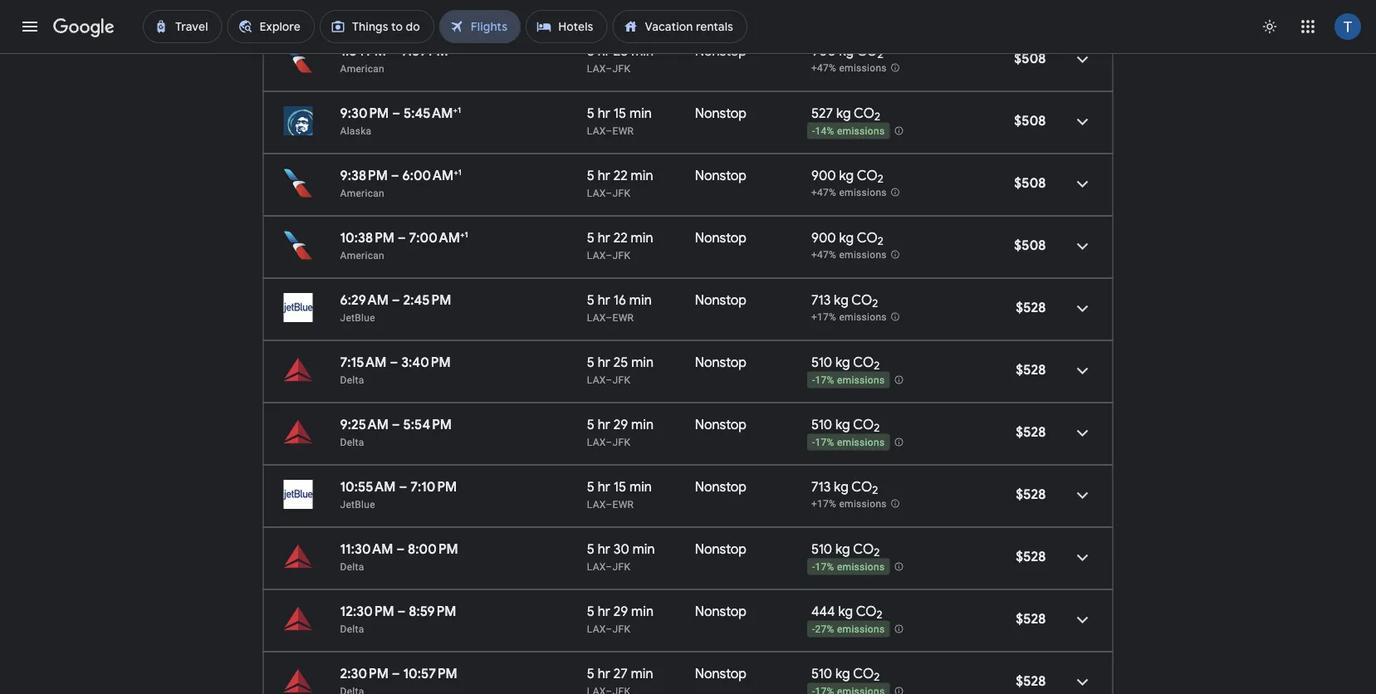 Task type: locate. For each thing, give the bounding box(es) containing it.
22
[[614, 167, 628, 184], [614, 229, 628, 246]]

1 vertical spatial 17%
[[816, 437, 835, 449]]

$528 for 5:54 pm
[[1017, 424, 1047, 441]]

Departure time: 1:34 PM. text field
[[340, 42, 386, 59]]

1 vertical spatial 5 hr 25 min lax – jfk
[[587, 354, 654, 386]]

2 +47% emissions from the top
[[812, 187, 887, 199]]

1 17% from the top
[[816, 375, 835, 387]]

9 5 from the top
[[587, 541, 595, 558]]

900 kg co 2
[[812, 42, 884, 62], [812, 167, 884, 186], [812, 229, 884, 249]]

co for 8:59 pm
[[856, 603, 877, 620]]

29
[[614, 416, 628, 433], [614, 603, 628, 620]]

2 for 6:00 am
[[878, 172, 884, 186]]

total duration 5 hr 25 min. element
[[587, 42, 695, 62], [587, 354, 695, 374]]

17% for 5 hr 29 min
[[816, 437, 835, 449]]

5:54 pm
[[403, 416, 452, 433]]

$508
[[1015, 50, 1047, 67], [1015, 112, 1047, 129], [1015, 175, 1047, 192], [1015, 237, 1047, 254]]

jfk for 7:00 am
[[613, 250, 631, 261]]

2 vertical spatial 528 us dollars text field
[[1017, 611, 1047, 628]]

508 us dollars text field for 900
[[1015, 50, 1047, 67]]

american down 'departure time: 9:38 pm.' text field
[[340, 187, 385, 199]]

1 713 from the top
[[812, 292, 831, 309]]

11:30 am – 8:00 pm delta
[[340, 541, 458, 573]]

1 5 hr 25 min lax – jfk from the top
[[587, 42, 654, 74]]

528 us dollars text field left flight details. leaves los angeles international airport at 2:30 pm on tuesday, november 7 and arrives at john f. kennedy international airport at 10:57 pm on tuesday, november 7. icon
[[1017, 673, 1047, 690]]

Departure time: 10:55 AM. text field
[[340, 479, 396, 496]]

$508 left flight details. leaves los angeles international airport at 9:30 pm on tuesday, november 7 and arrives at newark liberty international airport at 5:45 am on wednesday, november 8. image
[[1015, 112, 1047, 129]]

9 hr from the top
[[598, 541, 611, 558]]

25
[[614, 42, 629, 59], [614, 354, 629, 371]]

+ inside the 10:38 pm – 7:00 am + 1
[[460, 229, 465, 240]]

3 $528 from the top
[[1017, 424, 1047, 441]]

Departure time: 12:30 PM. text field
[[340, 603, 394, 620]]

nonstop flight. element for 2:45 pm
[[695, 292, 747, 311]]

6 jfk from the top
[[613, 437, 631, 448]]

2 total duration 5 hr 29 min. element from the top
[[587, 603, 695, 623]]

528 US dollars text field
[[1017, 424, 1047, 441]]

leaves los angeles international airport at 9:38 pm on tuesday, november 7 and arrives at john f. kennedy international airport at 6:00 am on wednesday, november 8. element
[[340, 167, 462, 184]]

5 hr 22 min lax – jfk for 6:00 am
[[587, 167, 654, 199]]

jfk
[[613, 0, 631, 12], [613, 63, 631, 74], [613, 187, 631, 199], [613, 250, 631, 261], [613, 374, 631, 386], [613, 437, 631, 448], [613, 561, 631, 573], [613, 624, 631, 635]]

444
[[812, 603, 836, 620]]

1 for 7:00 am
[[465, 229, 468, 240]]

+
[[453, 105, 458, 115], [454, 167, 458, 177], [460, 229, 465, 240]]

lax inside 5 hr 16 min lax – ewr
[[587, 312, 606, 324]]

$528 left flight details. leaves los angeles international airport at 11:30 am on tuesday, november 7 and arrives at john f. kennedy international airport at 8:00 pm on tuesday, november 7. icon
[[1017, 548, 1047, 565]]

$528 left flight details. leaves los angeles international airport at 6:29 am on tuesday, november 7 and arrives at newark liberty international airport at 2:45 pm on tuesday, november 7. image
[[1017, 299, 1047, 316]]

min inside 5 hr 16 min lax – ewr
[[630, 292, 652, 309]]

1 +47% from the top
[[812, 62, 837, 74]]

1 22 from the top
[[614, 167, 628, 184]]

1 vertical spatial total duration 5 hr 22 min. element
[[587, 229, 695, 249]]

2 vertical spatial +47%
[[812, 249, 837, 261]]

1 $508 from the top
[[1015, 50, 1047, 67]]

29 for 8:59 pm
[[614, 603, 628, 620]]

0 vertical spatial jetblue
[[340, 312, 375, 324]]

jetblue down 10:55 am
[[340, 499, 375, 511]]

min for 8:59 pm
[[632, 603, 654, 620]]

1 vertical spatial +47%
[[812, 187, 837, 199]]

528 us dollars text field for 5 hr 29 min
[[1017, 611, 1047, 628]]

kg for 5:54 pm
[[836, 416, 851, 433]]

3 $508 from the top
[[1015, 175, 1047, 192]]

2 vertical spatial 900
[[812, 229, 837, 246]]

9 lax from the top
[[587, 499, 606, 511]]

total duration 5 hr 22 min. element
[[587, 167, 695, 187], [587, 229, 695, 249]]

528 US dollars text field
[[1017, 299, 1047, 316], [1017, 486, 1047, 503], [1017, 611, 1047, 628]]

10:38 pm – 7:00 am + 1
[[340, 229, 468, 246]]

15
[[614, 105, 627, 122], [614, 479, 627, 496]]

4 delta from the top
[[340, 624, 364, 635]]

1 vertical spatial 5 hr 15 min lax – ewr
[[587, 479, 652, 511]]

1 nonstop from the top
[[695, 42, 747, 59]]

kg for 2:45 pm
[[834, 292, 849, 309]]

1 inside the 10:38 pm – 7:00 am + 1
[[465, 229, 468, 240]]

total duration 5 hr 25 min. element down lax – jfk
[[587, 42, 695, 62]]

7 5 from the top
[[587, 416, 595, 433]]

1 inside 9:38 pm – 6:00 am + 1
[[458, 167, 462, 177]]

11 nonstop from the top
[[695, 666, 747, 683]]

leaves los angeles international airport at 7:15 am on tuesday, november 7 and arrives at john f. kennedy international airport at 3:40 pm on tuesday, november 7. element
[[340, 354, 451, 371]]

2 510 from the top
[[812, 416, 833, 433]]

flight details. leaves los angeles international airport at 7:15 am on tuesday, november 7 and arrives at john f. kennedy international airport at 3:40 pm on tuesday, november 7. image
[[1063, 351, 1103, 391]]

900 kg co 2 for 7:00 am
[[812, 229, 884, 249]]

2 900 from the top
[[812, 167, 837, 184]]

0 vertical spatial total duration 5 hr 22 min. element
[[587, 167, 695, 187]]

528 us dollars text field for 5 hr 15 min
[[1017, 486, 1047, 503]]

0 vertical spatial 900 kg co 2
[[812, 42, 884, 62]]

min
[[632, 42, 654, 59], [630, 105, 652, 122], [631, 167, 654, 184], [631, 229, 654, 246], [630, 292, 652, 309], [632, 354, 654, 371], [632, 416, 654, 433], [630, 479, 652, 496], [633, 541, 655, 558], [632, 603, 654, 620], [631, 666, 654, 683]]

0 vertical spatial 15
[[614, 105, 627, 122]]

$508 left flight details. leaves los angeles international airport at 9:38 pm on tuesday, november 7 and arrives at john f. kennedy international airport at 6:00 am on wednesday, november 8. icon
[[1015, 175, 1047, 192]]

+17% emissions
[[812, 312, 887, 323], [812, 499, 887, 510]]

ewr inside 5 hr 16 min lax – ewr
[[613, 312, 634, 324]]

0 vertical spatial 5 hr 25 min lax – jfk
[[587, 42, 654, 74]]

10:57 pm
[[403, 666, 458, 683]]

9:30 pm
[[340, 105, 389, 122]]

nonstop flight. element for 8:59 pm
[[695, 603, 747, 623]]

0 vertical spatial +
[[453, 105, 458, 115]]

1 900 from the top
[[812, 42, 837, 59]]

2 5 hr 25 min lax – jfk from the top
[[587, 354, 654, 386]]

3:40 pm
[[401, 354, 451, 371]]

0 vertical spatial ewr
[[613, 125, 634, 137]]

5 inside 5 hr 16 min lax – ewr
[[587, 292, 595, 309]]

1 vertical spatial 29
[[614, 603, 628, 620]]

713 kg co 2 for 5 hr 16 min
[[812, 292, 879, 311]]

508 us dollars text field left flight details. leaves los angeles international airport at 9:30 pm on tuesday, november 7 and arrives at newark liberty international airport at 5:45 am on wednesday, november 8. image
[[1015, 112, 1047, 129]]

1 for 5:45 am
[[458, 105, 461, 115]]

jetblue for 10:55 am
[[340, 499, 375, 511]]

2 vertical spatial 17%
[[816, 562, 835, 574]]

jetblue inside 6:29 am – 2:45 pm jetblue
[[340, 312, 375, 324]]

$508 left flight details. leaves los angeles international airport at 10:38 pm on tuesday, november 7 and arrives at john f. kennedy international airport at 7:00 am on wednesday, november 8. image
[[1015, 237, 1047, 254]]

5 hr 22 min lax – jfk
[[587, 167, 654, 199], [587, 229, 654, 261]]

0 vertical spatial 528 us dollars text field
[[1017, 361, 1047, 379]]

3 900 kg co 2 from the top
[[812, 229, 884, 249]]

510 kg co 2 for 25
[[812, 354, 880, 373]]

2 713 from the top
[[812, 479, 831, 496]]

1 vertical spatial +17% emissions
[[812, 499, 887, 510]]

Arrival time: 5:54 PM. text field
[[403, 416, 452, 433]]

1 vertical spatial 900
[[812, 167, 837, 184]]

delta inside 9:25 am – 5:54 pm delta
[[340, 437, 364, 448]]

5
[[587, 42, 595, 59], [587, 105, 595, 122], [587, 167, 595, 184], [587, 229, 595, 246], [587, 292, 595, 309], [587, 354, 595, 371], [587, 416, 595, 433], [587, 479, 595, 496], [587, 541, 595, 558], [587, 603, 595, 620], [587, 666, 595, 683]]

1 vertical spatial 25
[[614, 354, 629, 371]]

5 for 2:45 pm
[[587, 292, 595, 309]]

delta inside 7:15 am – 3:40 pm delta
[[340, 374, 364, 386]]

22 for 7:00 am
[[614, 229, 628, 246]]

2 15 from the top
[[614, 479, 627, 496]]

co inside 527 kg co 2
[[854, 105, 875, 122]]

9:38 pm
[[340, 167, 388, 184]]

min for 7:00 am
[[631, 229, 654, 246]]

900 for 6:00 am
[[812, 167, 837, 184]]

5 hr 15 min lax – ewr
[[587, 105, 652, 137], [587, 479, 652, 511]]

delta down 9:25 am
[[340, 437, 364, 448]]

510 kg co 2
[[812, 354, 880, 373], [812, 416, 880, 436], [812, 541, 880, 560], [812, 666, 880, 685]]

0 vertical spatial total duration 5 hr 29 min. element
[[587, 416, 695, 436]]

- for 3:40 pm
[[813, 375, 816, 387]]

american up 1:34 pm
[[340, 0, 385, 12]]

jfk for 3:40 pm
[[613, 374, 631, 386]]

0 vertical spatial 528 us dollars text field
[[1017, 299, 1047, 316]]

hr for 3:40 pm
[[598, 354, 611, 371]]

1 vertical spatial 508 us dollars text field
[[1015, 112, 1047, 129]]

6 $528 from the top
[[1017, 611, 1047, 628]]

co for 6:00 am
[[857, 167, 878, 184]]

0 vertical spatial +47%
[[812, 62, 837, 74]]

713 for 5 hr 16 min
[[812, 292, 831, 309]]

$528 for 2:45 pm
[[1017, 299, 1047, 316]]

2 vertical spatial 528 us dollars text field
[[1017, 673, 1047, 690]]

9:30 pm – 5:45 am + 1
[[340, 105, 461, 122]]

0 vertical spatial 22
[[614, 167, 628, 184]]

jetblue down 6:29 am
[[340, 312, 375, 324]]

1 5 from the top
[[587, 42, 595, 59]]

0 vertical spatial 5 hr 15 min lax – ewr
[[587, 105, 652, 137]]

3 nonstop from the top
[[695, 167, 747, 184]]

6 5 from the top
[[587, 354, 595, 371]]

$528 left flight details. leaves los angeles international airport at 12:30 pm on tuesday, november 7 and arrives at john f. kennedy international airport at 8:59 pm on tuesday, november 7. image
[[1017, 611, 1047, 628]]

2 5 hr 22 min lax – jfk from the top
[[587, 229, 654, 261]]

5 hr 25 min lax – jfk for 3:40 pm
[[587, 354, 654, 386]]

3 ewr from the top
[[613, 499, 634, 511]]

total duration 5 hr 29 min. element
[[587, 416, 695, 436], [587, 603, 695, 623]]

delta down the 7:15 am
[[340, 374, 364, 386]]

6 nonstop from the top
[[695, 354, 747, 371]]

0 vertical spatial 713 kg co 2
[[812, 292, 879, 311]]

total duration 5 hr 29 min. element for 510
[[587, 416, 695, 436]]

5 for 6:00 am
[[587, 167, 595, 184]]

510 for 29
[[812, 416, 833, 433]]

total duration 5 hr 30 min. element
[[587, 541, 695, 561]]

2 +47% from the top
[[812, 187, 837, 199]]

Departure time: 2:30 PM. text field
[[340, 666, 389, 683]]

jetblue inside 10:55 am – 7:10 pm jetblue
[[340, 499, 375, 511]]

co for 2:45 pm
[[852, 292, 873, 309]]

1 total duration 5 hr 15 min. element from the top
[[587, 105, 695, 124]]

kg
[[840, 42, 854, 59], [837, 105, 851, 122], [840, 167, 854, 184], [840, 229, 854, 246], [834, 292, 849, 309], [836, 354, 851, 371], [836, 416, 851, 433], [834, 479, 849, 496], [836, 541, 851, 558], [839, 603, 854, 620], [836, 666, 851, 683]]

total duration 5 hr 27 min. element
[[587, 666, 695, 685]]

7 lax from the top
[[587, 374, 606, 386]]

713
[[812, 292, 831, 309], [812, 479, 831, 496]]

4 nonstop flight. element from the top
[[695, 229, 747, 249]]

0 vertical spatial -17% emissions
[[813, 375, 885, 387]]

1 for 6:00 am
[[458, 167, 462, 177]]

2 900 kg co 2 from the top
[[812, 167, 884, 186]]

$528
[[1017, 299, 1047, 316], [1017, 361, 1047, 379], [1017, 424, 1047, 441], [1017, 486, 1047, 503], [1017, 548, 1047, 565], [1017, 611, 1047, 628], [1017, 673, 1047, 690]]

total duration 5 hr 25 min. element down 5 hr 16 min lax – ewr
[[587, 354, 695, 374]]

1 vertical spatial 5 hr 29 min lax – jfk
[[587, 603, 654, 635]]

2 total duration 5 hr 22 min. element from the top
[[587, 229, 695, 249]]

3 hr from the top
[[598, 167, 611, 184]]

2 vertical spatial 1
[[465, 229, 468, 240]]

ewr for 7:10 pm
[[613, 499, 634, 511]]

1 vertical spatial total duration 5 hr 29 min. element
[[587, 603, 695, 623]]

0 vertical spatial 29
[[614, 416, 628, 433]]

0 vertical spatial +47% emissions
[[812, 62, 887, 74]]

3 510 kg co 2 from the top
[[812, 541, 880, 560]]

0 vertical spatial total duration 5 hr 15 min. element
[[587, 105, 695, 124]]

nonstop for 6:00 am
[[695, 167, 747, 184]]

hr for 8:00 pm
[[598, 541, 611, 558]]

–
[[606, 0, 613, 12], [390, 42, 398, 59], [606, 63, 613, 74], [392, 105, 401, 122], [606, 125, 613, 137], [391, 167, 399, 184], [606, 187, 613, 199], [398, 229, 406, 246], [606, 250, 613, 261], [392, 292, 400, 309], [606, 312, 613, 324], [390, 354, 398, 371], [606, 374, 613, 386], [392, 416, 400, 433], [606, 437, 613, 448], [399, 479, 407, 496], [606, 499, 613, 511], [397, 541, 405, 558], [606, 561, 613, 573], [398, 603, 406, 620], [606, 624, 613, 635], [392, 666, 400, 683]]

900
[[812, 42, 837, 59], [812, 167, 837, 184], [812, 229, 837, 246]]

1 5 hr 15 min lax – ewr from the top
[[587, 105, 652, 137]]

2 vertical spatial +47% emissions
[[812, 249, 887, 261]]

$528 for 8:59 pm
[[1017, 611, 1047, 628]]

nonstop flight. element for 10:57 pm
[[695, 666, 747, 685]]

1 ewr from the top
[[613, 125, 634, 137]]

hr for 7:10 pm
[[598, 479, 611, 496]]

8 nonstop flight. element from the top
[[695, 479, 747, 498]]

528 US dollars text field
[[1017, 361, 1047, 379], [1017, 548, 1047, 565], [1017, 673, 1047, 690]]

1 inside the 9:30 pm – 5:45 am + 1
[[458, 105, 461, 115]]

+ inside 9:38 pm – 6:00 am + 1
[[454, 167, 458, 177]]

Arrival time: 7:00 AM on  Wednesday, November 8. text field
[[409, 229, 468, 246]]

2
[[878, 48, 884, 62], [875, 110, 881, 124], [878, 172, 884, 186], [878, 235, 884, 249], [873, 297, 879, 311], [874, 359, 880, 373], [874, 421, 880, 436], [873, 484, 879, 498], [874, 546, 880, 560], [877, 608, 883, 623], [874, 671, 880, 685]]

2 713 kg co 2 from the top
[[812, 479, 879, 498]]

– inside the 11:30 am – 8:00 pm delta
[[397, 541, 405, 558]]

$528 for 3:40 pm
[[1017, 361, 1047, 379]]

hr inside 5 hr 30 min lax – jfk
[[598, 541, 611, 558]]

5 inside 5 hr 30 min lax – jfk
[[587, 541, 595, 558]]

hr inside 5 hr 16 min lax – ewr
[[598, 292, 611, 309]]

2:30 pm
[[340, 666, 389, 683]]

$528 left flight details. leaves los angeles international airport at 7:15 am on tuesday, november 7 and arrives at john f. kennedy international airport at 3:40 pm on tuesday, november 7. icon
[[1017, 361, 1047, 379]]

-14% emissions
[[813, 126, 885, 137]]

delta down 12:30 pm
[[340, 624, 364, 635]]

co
[[857, 42, 878, 59], [854, 105, 875, 122], [857, 167, 878, 184], [857, 229, 878, 246], [852, 292, 873, 309], [854, 354, 874, 371], [854, 416, 874, 433], [852, 479, 873, 496], [854, 541, 874, 558], [856, 603, 877, 620], [854, 666, 874, 683]]

5 hr 27 min
[[587, 666, 654, 683]]

leaves los angeles international airport at 2:30 pm on tuesday, november 7 and arrives at john f. kennedy international airport at 10:57 pm on tuesday, november 7. element
[[340, 666, 458, 683]]

lax – jfk
[[587, 0, 631, 12]]

0 vertical spatial 1
[[458, 105, 461, 115]]

508 us dollars text field left flight details. leaves los angeles international airport at 1:34 pm on tuesday, november 7 and arrives at john f. kennedy international airport at 9:59 pm on tuesday, november 7. icon
[[1015, 50, 1047, 67]]

4 jfk from the top
[[613, 250, 631, 261]]

4 lax from the top
[[587, 187, 606, 199]]

1 vertical spatial 5 hr 22 min lax – jfk
[[587, 229, 654, 261]]

ewr
[[613, 125, 634, 137], [613, 312, 634, 324], [613, 499, 634, 511]]

5 for 5:45 am
[[587, 105, 595, 122]]

1 29 from the top
[[614, 416, 628, 433]]

american inside 1:34 pm – 9:59 pm american
[[340, 63, 385, 74]]

14%
[[816, 126, 835, 137]]

528 us dollars text field for 25
[[1017, 361, 1047, 379]]

– inside 7:15 am – 3:40 pm delta
[[390, 354, 398, 371]]

3 delta from the top
[[340, 561, 364, 573]]

1 vertical spatial 713
[[812, 479, 831, 496]]

1 vertical spatial +47% emissions
[[812, 187, 887, 199]]

4 - from the top
[[813, 562, 816, 574]]

emissions
[[840, 62, 887, 74], [838, 126, 885, 137], [840, 187, 887, 199], [840, 249, 887, 261], [840, 312, 887, 323], [838, 375, 885, 387], [838, 437, 885, 449], [840, 499, 887, 510], [838, 562, 885, 574], [838, 624, 885, 636]]

1
[[458, 105, 461, 115], [458, 167, 462, 177], [465, 229, 468, 240]]

nonstop
[[695, 42, 747, 59], [695, 105, 747, 122], [695, 167, 747, 184], [695, 229, 747, 246], [695, 292, 747, 309], [695, 354, 747, 371], [695, 416, 747, 433], [695, 479, 747, 496], [695, 541, 747, 558], [695, 603, 747, 620], [695, 666, 747, 683]]

Arrival time: 10:57 PM. text field
[[403, 666, 458, 683]]

0 vertical spatial 25
[[614, 42, 629, 59]]

1 vertical spatial +
[[454, 167, 458, 177]]

0 vertical spatial 17%
[[816, 375, 835, 387]]

9 nonstop from the top
[[695, 541, 747, 558]]

8 hr from the top
[[598, 479, 611, 496]]

0 vertical spatial 5 hr 22 min lax – jfk
[[587, 167, 654, 199]]

kg for 5:45 am
[[837, 105, 851, 122]]

2 25 from the top
[[614, 354, 629, 371]]

Arrival time: 7:10 PM. text field
[[411, 479, 457, 496]]

3 528 us dollars text field from the top
[[1017, 611, 1047, 628]]

+47% emissions for 6:00 am
[[812, 187, 887, 199]]

2 for 5:45 am
[[875, 110, 881, 124]]

$508 for 6:00 am
[[1015, 175, 1047, 192]]

510 for 30
[[812, 541, 833, 558]]

7 nonstop from the top
[[695, 416, 747, 433]]

528 us dollars text field left flight details. leaves los angeles international airport at 12:30 pm on tuesday, november 7 and arrives at john f. kennedy international airport at 8:59 pm on tuesday, november 7. image
[[1017, 611, 1047, 628]]

Arrival time: 8:00 PM. text field
[[408, 541, 458, 558]]

min for 3:40 pm
[[632, 354, 654, 371]]

5 for 7:10 pm
[[587, 479, 595, 496]]

$508 left flight details. leaves los angeles international airport at 1:34 pm on tuesday, november 7 and arrives at john f. kennedy international airport at 9:59 pm on tuesday, november 7. icon
[[1015, 50, 1047, 67]]

kg for 7:00 am
[[840, 229, 854, 246]]

total duration 5 hr 15 min. element
[[587, 105, 695, 124], [587, 479, 695, 498]]

hr
[[598, 42, 611, 59], [598, 105, 611, 122], [598, 167, 611, 184], [598, 229, 611, 246], [598, 292, 611, 309], [598, 354, 611, 371], [598, 416, 611, 433], [598, 479, 611, 496], [598, 541, 611, 558], [598, 603, 611, 620], [598, 666, 611, 683]]

1 508 us dollars text field from the top
[[1015, 50, 1047, 67]]

1 vertical spatial 15
[[614, 479, 627, 496]]

2 inside 527 kg co 2
[[875, 110, 881, 124]]

2 vertical spatial 900 kg co 2
[[812, 229, 884, 249]]

2 nonstop from the top
[[695, 105, 747, 122]]

10:55 am – 7:10 pm jetblue
[[340, 479, 457, 511]]

lax
[[587, 0, 606, 12], [587, 63, 606, 74], [587, 125, 606, 137], [587, 187, 606, 199], [587, 250, 606, 261], [587, 312, 606, 324], [587, 374, 606, 386], [587, 437, 606, 448], [587, 499, 606, 511], [587, 561, 606, 573], [587, 624, 606, 635]]

flight details. leaves los angeles international airport at 6:29 am on tuesday, november 7 and arrives at newark liberty international airport at 2:45 pm on tuesday, november 7. image
[[1063, 289, 1103, 329]]

$528 left flight details. leaves los angeles international airport at 2:30 pm on tuesday, november 7 and arrives at john f. kennedy international airport at 10:57 pm on tuesday, november 7. icon
[[1017, 673, 1047, 690]]

1 hr from the top
[[598, 42, 611, 59]]

25 down lax – jfk
[[614, 42, 629, 59]]

6:29 am – 2:45 pm jetblue
[[340, 292, 452, 324]]

flight details. leaves los angeles international airport at 1:34 pm on tuesday, november 7 and arrives at john f. kennedy international airport at 9:59 pm on tuesday, november 7. image
[[1063, 39, 1103, 79]]

5 hr 25 min lax – jfk
[[587, 42, 654, 74], [587, 354, 654, 386]]

2 +17% from the top
[[812, 499, 837, 510]]

+ for 5:45 am
[[453, 105, 458, 115]]

+47% emissions
[[812, 62, 887, 74], [812, 187, 887, 199], [812, 249, 887, 261]]

1 vertical spatial 1
[[458, 167, 462, 177]]

delta down 11:30 am
[[340, 561, 364, 573]]

min for 2:45 pm
[[630, 292, 652, 309]]

lax inside 5 hr 30 min lax – jfk
[[587, 561, 606, 573]]

min inside 5 hr 30 min lax – jfk
[[633, 541, 655, 558]]

5 hr 29 min lax – jfk
[[587, 416, 654, 448], [587, 603, 654, 635]]

1 american from the top
[[340, 0, 385, 12]]

3 nonstop flight. element from the top
[[695, 167, 747, 187]]

1 vertical spatial -17% emissions
[[813, 437, 885, 449]]

hr for 7:00 am
[[598, 229, 611, 246]]

0 vertical spatial 900
[[812, 42, 837, 59]]

min for 6:00 am
[[631, 167, 654, 184]]

7 jfk from the top
[[613, 561, 631, 573]]

1 vertical spatial total duration 5 hr 25 min. element
[[587, 354, 695, 374]]

1 total duration 5 hr 29 min. element from the top
[[587, 416, 695, 436]]

+47%
[[812, 62, 837, 74], [812, 187, 837, 199], [812, 249, 837, 261]]

jfk inside 5 hr 30 min lax – jfk
[[613, 561, 631, 573]]

1 15 from the top
[[614, 105, 627, 122]]

1 vertical spatial ewr
[[613, 312, 634, 324]]

1 total duration 5 hr 22 min. element from the top
[[587, 167, 695, 187]]

9 nonstop flight. element from the top
[[695, 541, 747, 561]]

1 vertical spatial 528 us dollars text field
[[1017, 548, 1047, 565]]

flight details. leaves los angeles international airport at 12:30 pm on tuesday, november 7 and arrives at john f. kennedy international airport at 8:59 pm on tuesday, november 7. image
[[1063, 600, 1103, 640]]

508 US dollars text field
[[1015, 175, 1047, 192]]

flight details. leaves los angeles international airport at 10:55 am on tuesday, november 7 and arrives at newark liberty international airport at 7:10 pm on tuesday, november 7. image
[[1063, 476, 1103, 516]]

2 528 us dollars text field from the top
[[1017, 548, 1047, 565]]

1 vertical spatial 528 us dollars text field
[[1017, 486, 1047, 503]]

delta for 11:30 am
[[340, 561, 364, 573]]

american
[[340, 0, 385, 12], [340, 63, 385, 74], [340, 187, 385, 199], [340, 250, 385, 261]]

0 vertical spatial 713
[[812, 292, 831, 309]]

2 for 7:10 pm
[[873, 484, 879, 498]]

2 delta from the top
[[340, 437, 364, 448]]

0 vertical spatial +17%
[[812, 312, 837, 323]]

17%
[[816, 375, 835, 387], [816, 437, 835, 449], [816, 562, 835, 574]]

4 american from the top
[[340, 250, 385, 261]]

$508 for 5:45 am
[[1015, 112, 1047, 129]]

0 vertical spatial +17% emissions
[[812, 312, 887, 323]]

5 jfk from the top
[[613, 374, 631, 386]]

508 US dollars text field
[[1015, 237, 1047, 254]]

0 vertical spatial 508 us dollars text field
[[1015, 50, 1047, 67]]

5 hr 22 min lax – jfk for 7:00 am
[[587, 229, 654, 261]]

1 right '6:00 am'
[[458, 167, 462, 177]]

co for 10:57 pm
[[854, 666, 874, 683]]

4 $508 from the top
[[1015, 237, 1047, 254]]

2 +17% emissions from the top
[[812, 499, 887, 510]]

kg inside 444 kg co 2
[[839, 603, 854, 620]]

alaska
[[340, 125, 372, 137]]

2 22 from the top
[[614, 229, 628, 246]]

12:30 pm – 8:59 pm delta
[[340, 603, 457, 635]]

+17%
[[812, 312, 837, 323], [812, 499, 837, 510]]

kg inside 527 kg co 2
[[837, 105, 851, 122]]

1 vertical spatial total duration 5 hr 15 min. element
[[587, 479, 695, 498]]

1 5 hr 29 min lax – jfk from the top
[[587, 416, 654, 448]]

1 vertical spatial 900 kg co 2
[[812, 167, 884, 186]]

-17% emissions
[[813, 375, 885, 387], [813, 437, 885, 449], [813, 562, 885, 574]]

1 jfk from the top
[[613, 0, 631, 12]]

flight details. leaves los angeles international airport at 9:38 pm on tuesday, november 7 and arrives at john f. kennedy international airport at 6:00 am on wednesday, november 8. image
[[1063, 164, 1103, 204]]

2 nonstop flight. element from the top
[[695, 105, 747, 124]]

3 900 from the top
[[812, 229, 837, 246]]

6 hr from the top
[[598, 354, 611, 371]]

hr for 6:00 am
[[598, 167, 611, 184]]

528 us dollars text field left flight details. leaves los angeles international airport at 7:15 am on tuesday, november 7 and arrives at john f. kennedy international airport at 3:40 pm on tuesday, november 7. icon
[[1017, 361, 1047, 379]]

510 for 25
[[812, 354, 833, 371]]

1 vertical spatial jetblue
[[340, 499, 375, 511]]

+47% for 7:00 am
[[812, 249, 837, 261]]

total duration 5 hr 15 min. element for 713
[[587, 479, 695, 498]]

8 lax from the top
[[587, 437, 606, 448]]

9:25 am
[[340, 416, 389, 433]]

528 us dollars text field left flight details. leaves los angeles international airport at 11:30 am on tuesday, november 7 and arrives at john f. kennedy international airport at 8:00 pm on tuesday, november 7. icon
[[1017, 548, 1047, 565]]

nonstop for 5:45 am
[[695, 105, 747, 122]]

3 5 from the top
[[587, 167, 595, 184]]

1 jetblue from the top
[[340, 312, 375, 324]]

nonstop flight. element for 7:10 pm
[[695, 479, 747, 498]]

Arrival time: 9:59 PM. text field
[[401, 42, 449, 59]]

$528 left flight details. leaves los angeles international airport at 9:25 am on tuesday, november 7 and arrives at john f. kennedy international airport at 5:54 pm on tuesday, november 7. image
[[1017, 424, 1047, 441]]

2 vertical spatial ewr
[[613, 499, 634, 511]]

total duration 5 hr 25 min. element for 900
[[587, 42, 695, 62]]

5 hr 25 min lax – jfk down 5 hr 16 min lax – ewr
[[587, 354, 654, 386]]

+ inside the 9:30 pm – 5:45 am + 1
[[453, 105, 458, 115]]

2 $528 from the top
[[1017, 361, 1047, 379]]

1 25 from the top
[[614, 42, 629, 59]]

2 vertical spatial -17% emissions
[[813, 562, 885, 574]]

2 vertical spatial +
[[460, 229, 465, 240]]

delta for 12:30 pm
[[340, 624, 364, 635]]

american down 10:38 pm
[[340, 250, 385, 261]]

1 vertical spatial +17%
[[812, 499, 837, 510]]

$528 left flight details. leaves los angeles international airport at 10:55 am on tuesday, november 7 and arrives at newark liberty international airport at 7:10 pm on tuesday, november 7. image
[[1017, 486, 1047, 503]]

4 5 from the top
[[587, 229, 595, 246]]

5 hr from the top
[[598, 292, 611, 309]]

1 5 hr 22 min lax – jfk from the top
[[587, 167, 654, 199]]

2 lax from the top
[[587, 63, 606, 74]]

1 right the 5:45 am
[[458, 105, 461, 115]]

jfk for 8:00 pm
[[613, 561, 631, 573]]

1 vertical spatial 713 kg co 2
[[812, 479, 879, 498]]

delta inside the 11:30 am – 8:00 pm delta
[[340, 561, 364, 573]]

8:00 pm
[[408, 541, 458, 558]]

508 US dollars text field
[[1015, 50, 1047, 67], [1015, 112, 1047, 129]]

22 for 6:00 am
[[614, 167, 628, 184]]

lax for 5:45 am
[[587, 125, 606, 137]]

3 -17% emissions from the top
[[813, 562, 885, 574]]

total duration 5 hr 15 min. element for 527
[[587, 105, 695, 124]]

25 down 5 hr 16 min lax – ewr
[[614, 354, 629, 371]]

total duration 5 hr 29 min. element for 444
[[587, 603, 695, 623]]

2 17% from the top
[[816, 437, 835, 449]]

jetblue
[[340, 312, 375, 324], [340, 499, 375, 511]]

10:55 am
[[340, 479, 396, 496]]

4 hr from the top
[[598, 229, 611, 246]]

1 $528 from the top
[[1017, 299, 1047, 316]]

2 hr from the top
[[598, 105, 611, 122]]

1 vertical spatial 22
[[614, 229, 628, 246]]

-
[[813, 126, 816, 137], [813, 375, 816, 387], [813, 437, 816, 449], [813, 562, 816, 574], [813, 624, 816, 636]]

nonstop flight. element
[[695, 42, 747, 62], [695, 105, 747, 124], [695, 167, 747, 187], [695, 229, 747, 249], [695, 292, 747, 311], [695, 354, 747, 374], [695, 416, 747, 436], [695, 479, 747, 498], [695, 541, 747, 561], [695, 603, 747, 623], [695, 666, 747, 685]]

delta inside 12:30 pm – 8:59 pm delta
[[340, 624, 364, 635]]

2 for 9:59 pm
[[878, 48, 884, 62]]

510
[[812, 354, 833, 371], [812, 416, 833, 433], [812, 541, 833, 558], [812, 666, 833, 683]]

713 kg co 2
[[812, 292, 879, 311], [812, 479, 879, 498]]

1 528 us dollars text field from the top
[[1017, 361, 1047, 379]]

5 hr 25 min lax – jfk down lax – jfk
[[587, 42, 654, 74]]

528 us dollars text field left flight details. leaves los angeles international airport at 10:55 am on tuesday, november 7 and arrives at newark liberty international airport at 7:10 pm on tuesday, november 7. image
[[1017, 486, 1047, 503]]

528 us dollars text field left flight details. leaves los angeles international airport at 6:29 am on tuesday, november 7 and arrives at newark liberty international airport at 2:45 pm on tuesday, november 7. image
[[1017, 299, 1047, 316]]

508 us dollars text field for 527
[[1015, 112, 1047, 129]]

0 vertical spatial 5 hr 29 min lax – jfk
[[587, 416, 654, 448]]

- for 8:00 pm
[[813, 562, 816, 574]]

2 for 7:00 am
[[878, 235, 884, 249]]

1 510 kg co 2 from the top
[[812, 354, 880, 373]]

Arrival time: 3:40 PM. text field
[[401, 354, 451, 371]]

5 $528 from the top
[[1017, 548, 1047, 565]]

– inside 12:30 pm – 8:59 pm delta
[[398, 603, 406, 620]]

delta
[[340, 374, 364, 386], [340, 437, 364, 448], [340, 561, 364, 573], [340, 624, 364, 635]]

co inside 444 kg co 2
[[856, 603, 877, 620]]

2 jfk from the top
[[613, 63, 631, 74]]

0 vertical spatial total duration 5 hr 25 min. element
[[587, 42, 695, 62]]

2 for 8:00 pm
[[874, 546, 880, 560]]

main menu image
[[20, 17, 40, 37]]

2 inside 444 kg co 2
[[877, 608, 883, 623]]

7:10 pm
[[411, 479, 457, 496]]

american down 1:34 pm text field
[[340, 63, 385, 74]]

1 nonstop flight. element from the top
[[695, 42, 747, 62]]

1 right 7:00 am
[[465, 229, 468, 240]]



Task type: describe. For each thing, give the bounding box(es) containing it.
Arrival time: 8:59 PM. text field
[[409, 603, 457, 620]]

2 for 10:57 pm
[[874, 671, 880, 685]]

528 us dollars text field for 30
[[1017, 548, 1047, 565]]

2 for 3:40 pm
[[874, 359, 880, 373]]

3 528 us dollars text field from the top
[[1017, 673, 1047, 690]]

900 for 7:00 am
[[812, 229, 837, 246]]

delta for 9:25 am
[[340, 437, 364, 448]]

nonstop for 8:00 pm
[[695, 541, 747, 558]]

9:25 am – 5:54 pm delta
[[340, 416, 452, 448]]

+17% for 5 hr 16 min
[[812, 312, 837, 323]]

444 kg co 2
[[812, 603, 883, 623]]

4 510 kg co 2 from the top
[[812, 666, 880, 685]]

kg for 3:40 pm
[[836, 354, 851, 371]]

Arrival time: 2:45 PM. text field
[[403, 292, 452, 309]]

27
[[614, 666, 628, 683]]

3 american from the top
[[340, 187, 385, 199]]

nonstop flight. element for 7:00 am
[[695, 229, 747, 249]]

$528 for 8:00 pm
[[1017, 548, 1047, 565]]

1 - from the top
[[813, 126, 816, 137]]

900 kg co 2 for 6:00 am
[[812, 167, 884, 186]]

$528 for 7:10 pm
[[1017, 486, 1047, 503]]

co for 7:00 am
[[857, 229, 878, 246]]

527 kg co 2
[[812, 105, 881, 124]]

lax for 6:00 am
[[587, 187, 606, 199]]

Departure time: 10:38 PM. text field
[[340, 229, 395, 246]]

ewr for 5:45 am
[[613, 125, 634, 137]]

Departure time: 9:30 PM. text field
[[340, 105, 389, 122]]

nonstop for 2:45 pm
[[695, 292, 747, 309]]

-17% emissions for 5 hr 29 min
[[813, 437, 885, 449]]

5 for 3:40 pm
[[587, 354, 595, 371]]

Departure time: 7:15 AM. text field
[[340, 354, 387, 371]]

– inside 10:55 am – 7:10 pm jetblue
[[399, 479, 407, 496]]

2:30 pm – 10:57 pm
[[340, 666, 458, 683]]

7:15 am – 3:40 pm delta
[[340, 354, 451, 386]]

flight details. leaves los angeles international airport at 9:30 pm on tuesday, november 7 and arrives at newark liberty international airport at 5:45 am on wednesday, november 8. image
[[1063, 102, 1103, 142]]

nonstop for 5:54 pm
[[695, 416, 747, 433]]

7 $528 from the top
[[1017, 673, 1047, 690]]

– inside 5 hr 16 min lax – ewr
[[606, 312, 613, 324]]

nonstop for 9:59 pm
[[695, 42, 747, 59]]

flight details. leaves los angeles international airport at 2:30 pm on tuesday, november 7 and arrives at john f. kennedy international airport at 10:57 pm on tuesday, november 7. image
[[1063, 663, 1103, 695]]

5 for 8:59 pm
[[587, 603, 595, 620]]

+17% emissions for 5 hr 15 min
[[812, 499, 887, 510]]

leaves los angeles international airport at 6:29 am on tuesday, november 7 and arrives at newark liberty international airport at 2:45 pm on tuesday, november 7. element
[[340, 292, 452, 309]]

2 for 8:59 pm
[[877, 608, 883, 623]]

kg for 7:10 pm
[[834, 479, 849, 496]]

Departure time: 11:30 AM. text field
[[340, 541, 394, 558]]

jfk for 8:59 pm
[[613, 624, 631, 635]]

leaves los angeles international airport at 9:25 am on tuesday, november 7 and arrives at john f. kennedy international airport at 5:54 pm on tuesday, november 7. element
[[340, 416, 452, 433]]

-17% emissions for 5 hr 30 min
[[813, 562, 885, 574]]

kg for 10:57 pm
[[836, 666, 851, 683]]

5 hr 30 min lax – jfk
[[587, 541, 655, 573]]

kg for 6:00 am
[[840, 167, 854, 184]]

510 kg co 2 for 29
[[812, 416, 880, 436]]

leaves los angeles international airport at 11:30 am on tuesday, november 7 and arrives at john f. kennedy international airport at 8:00 pm on tuesday, november 7. element
[[340, 541, 458, 558]]

change appearance image
[[1251, 7, 1291, 47]]

– inside 9:25 am – 5:54 pm delta
[[392, 416, 400, 433]]

jfk for 9:59 pm
[[613, 63, 631, 74]]

lax for 8:59 pm
[[587, 624, 606, 635]]

25 for 3:40 pm
[[614, 354, 629, 371]]

9:59 pm
[[401, 42, 449, 59]]

4 510 from the top
[[812, 666, 833, 683]]

2 for 2:45 pm
[[873, 297, 879, 311]]

Departure time: 9:25 AM. text field
[[340, 416, 389, 433]]

+ for 7:00 am
[[460, 229, 465, 240]]

1:34 pm – 9:59 pm american
[[340, 42, 449, 74]]

7:15 am
[[340, 354, 387, 371]]

27%
[[816, 624, 835, 636]]

-27% emissions
[[813, 624, 885, 636]]

flight details. leaves los angeles international airport at 9:25 am on tuesday, november 7 and arrives at john f. kennedy international airport at 5:54 pm on tuesday, november 7. image
[[1063, 413, 1103, 453]]

5 hr 16 min lax – ewr
[[587, 292, 652, 324]]

+17% for 5 hr 15 min
[[812, 499, 837, 510]]

11:30 am
[[340, 541, 394, 558]]

5 hr 29 min lax – jfk for 8:59 pm
[[587, 603, 654, 635]]

leaves los angeles international airport at 9:30 pm on tuesday, november 7 and arrives at newark liberty international airport at 5:45 am on wednesday, november 8. element
[[340, 105, 461, 122]]

30
[[614, 541, 630, 558]]

$508 for 7:00 am
[[1015, 237, 1047, 254]]

15 for 7:10 pm
[[614, 479, 627, 496]]

co for 5:45 am
[[854, 105, 875, 122]]

2:45 pm
[[403, 292, 452, 309]]

6:29 am
[[340, 292, 389, 309]]

1 lax from the top
[[587, 0, 606, 12]]

Departure time: 9:38 PM. text field
[[340, 167, 388, 184]]

5 hr 15 min lax – ewr for 7:10 pm
[[587, 479, 652, 511]]

jfk for 5:54 pm
[[613, 437, 631, 448]]

total duration 5 hr 25 min. element for 510
[[587, 354, 695, 374]]

6:00 am
[[403, 167, 454, 184]]

kg for 8:59 pm
[[839, 603, 854, 620]]

12:30 pm
[[340, 603, 394, 620]]

510 kg co 2 for 30
[[812, 541, 880, 560]]

16
[[614, 292, 627, 309]]

flight details. leaves los angeles international airport at 10:38 pm on tuesday, november 7 and arrives at john f. kennedy international airport at 7:00 am on wednesday, november 8. image
[[1063, 226, 1103, 266]]

10:38 pm
[[340, 229, 395, 246]]

1 900 kg co 2 from the top
[[812, 42, 884, 62]]

hr for 2:45 pm
[[598, 292, 611, 309]]

5 hr 29 min lax – jfk for 5:54 pm
[[587, 416, 654, 448]]

nonstop flight. element for 9:59 pm
[[695, 42, 747, 62]]

min for 5:54 pm
[[632, 416, 654, 433]]

Arrival time: 6:00 AM on  Wednesday, November 8. text field
[[403, 167, 462, 184]]

hr for 9:59 pm
[[598, 42, 611, 59]]

– inside 6:29 am – 2:45 pm jetblue
[[392, 292, 400, 309]]

11 hr from the top
[[598, 666, 611, 683]]

nonstop for 10:57 pm
[[695, 666, 747, 683]]

delta for 7:15 am
[[340, 374, 364, 386]]

– inside 1:34 pm – 9:59 pm american
[[390, 42, 398, 59]]

lax for 8:00 pm
[[587, 561, 606, 573]]

leaves los angeles international airport at 10:38 pm on tuesday, november 7 and arrives at john f. kennedy international airport at 7:00 am on wednesday, november 8. element
[[340, 229, 468, 246]]

total duration 5 hr 16 min. element
[[587, 292, 695, 311]]

9:38 pm – 6:00 am + 1
[[340, 167, 462, 184]]

nonstop flight. element for 5:45 am
[[695, 105, 747, 124]]

nonstop for 7:00 am
[[695, 229, 747, 246]]

5:45 am
[[404, 105, 453, 122]]

Departure time: 6:29 AM. text field
[[340, 292, 389, 309]]

nonstop for 8:59 pm
[[695, 603, 747, 620]]

min for 5:45 am
[[630, 105, 652, 122]]

1 +47% emissions from the top
[[812, 62, 887, 74]]

leaves los angeles international airport at 10:55 am on tuesday, november 7 and arrives at newark liberty international airport at 7:10 pm on tuesday, november 7. element
[[340, 479, 457, 496]]

1:34 pm
[[340, 42, 386, 59]]

leaves los angeles international airport at 12:30 pm on tuesday, november 7 and arrives at john f. kennedy international airport at 8:59 pm on tuesday, november 7. element
[[340, 603, 457, 620]]

– inside 5 hr 30 min lax – jfk
[[606, 561, 613, 573]]

713 for 5 hr 15 min
[[812, 479, 831, 496]]

11 5 from the top
[[587, 666, 595, 683]]

8:59 pm
[[409, 603, 457, 620]]

nonstop flight. element for 8:00 pm
[[695, 541, 747, 561]]

527
[[812, 105, 834, 122]]

total duration 5 hr 22 min. element for 6:00 am
[[587, 167, 695, 187]]

Arrival time: 5:45 AM on  Wednesday, November 8. text field
[[404, 105, 461, 122]]

jetblue for 6:29 am
[[340, 312, 375, 324]]

528 us dollars text field for 5 hr 16 min
[[1017, 299, 1047, 316]]

+47% for 6:00 am
[[812, 187, 837, 199]]

leaves los angeles international airport at 1:34 pm on tuesday, november 7 and arrives at john f. kennedy international airport at 9:59 pm on tuesday, november 7. element
[[340, 42, 449, 59]]

7:00 am
[[409, 229, 460, 246]]

nonstop flight. element for 6:00 am
[[695, 167, 747, 187]]

flight details. leaves los angeles international airport at 11:30 am on tuesday, november 7 and arrives at john f. kennedy international airport at 8:00 pm on tuesday, november 7. image
[[1063, 538, 1103, 578]]

jfk for 6:00 am
[[613, 187, 631, 199]]



Task type: vqa. For each thing, say whether or not it's contained in the screenshot.
'Delta' for 11:30 AM
yes



